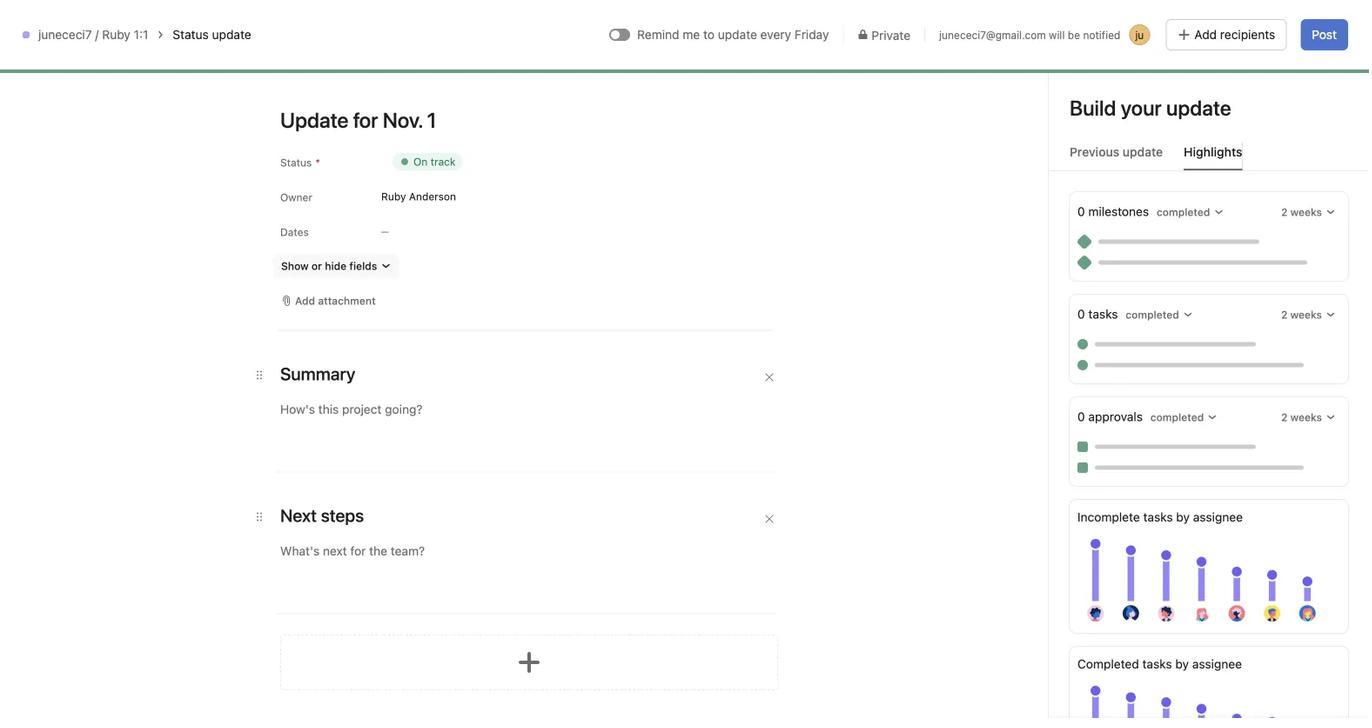 Task type: vqa. For each thing, say whether or not it's contained in the screenshot.
the middle 2
yes



Task type: describe. For each thing, give the bounding box(es) containing it.
1 horizontal spatial update
[[718, 27, 757, 42]]

project created
[[1065, 408, 1164, 424]]

joined
[[1265, 315, 1304, 332]]

list
[[357, 109, 378, 124]]

you and junececi7@gmail.com joined 24 minutes ago
[[1065, 315, 1304, 350]]

1 a from the left
[[680, 483, 686, 497]]

milestones
[[1088, 205, 1149, 219]]

vision
[[731, 483, 764, 497]]

incomplete
[[1077, 510, 1140, 525]]

and inside align your team around a shared vision with a project brief and supporting resources.
[[618, 502, 639, 516]]

2 for 0 approvals
[[1281, 412, 1288, 424]]

completed button for 0 tasks
[[1121, 303, 1197, 327]]

ago inside project created ruby anderson 24 minutes ago
[[1218, 431, 1236, 443]]

status for status *
[[280, 157, 312, 169]]

Title of update text field
[[280, 101, 802, 139]]

previous
[[1070, 145, 1119, 159]]

left
[[1079, 21, 1096, 33]]

notified
[[1083, 29, 1120, 41]]

me
[[683, 27, 700, 42]]

minutes inside project created ruby anderson 24 minutes ago
[[1176, 431, 1215, 443]]

days
[[1054, 21, 1077, 33]]

work
[[352, 240, 381, 254]]

remind me to update every friday switch
[[609, 29, 630, 41]]

1 horizontal spatial ra
[[1069, 363, 1083, 375]]

ju button
[[1120, 23, 1152, 47]]

ruby anderson link
[[1065, 430, 1153, 444]]

add billing info button
[[1223, 9, 1312, 33]]

1:1
[[134, 27, 148, 42]]

to for members
[[1164, 270, 1177, 287]]

highlights
[[1184, 145, 1242, 159]]

2 weeks button for tasks
[[1277, 303, 1340, 327]]

resources.
[[707, 502, 766, 516]]

the status?
[[1104, 157, 1191, 177]]

junececi7 / ruby 1:1 link
[[38, 27, 148, 42]]

assignee for completed tasks by assignee
[[1192, 658, 1242, 672]]

0 tasks
[[1077, 307, 1121, 322]]

junececi7@gmail.com will be notified
[[939, 29, 1120, 41]]

update for previous update
[[1123, 145, 1163, 159]]

add recipients
[[1194, 27, 1275, 42]]

anderson inside project created ruby anderson 24 minutes ago
[[1098, 430, 1153, 444]]

connected goals
[[290, 198, 423, 218]]

2 weeks for milestones
[[1281, 206, 1322, 218]]

junececi7 / ruby 1:1
[[38, 27, 148, 42]]

what's in my trial?
[[1114, 15, 1204, 27]]

show
[[281, 260, 309, 272]]

board
[[412, 109, 446, 124]]

completed for 0 milestones
[[1157, 206, 1210, 218]]

remove section image for next steps text field
[[764, 514, 775, 525]]

overview link
[[233, 107, 301, 126]]

every
[[760, 27, 791, 42]]

remind me to update every friday
[[637, 27, 829, 42]]

2 weeks for tasks
[[1281, 309, 1322, 321]]

post button
[[1301, 19, 1348, 50]]

supporting
[[642, 502, 703, 516]]

by for incomplete
[[1176, 510, 1190, 525]]

on track
[[413, 156, 456, 168]]

junececi7@gmail.com inside 'you and junececi7@gmail.com joined 24 minutes ago'
[[1121, 315, 1261, 332]]

weeks for milestones
[[1290, 206, 1322, 218]]

brief
[[589, 502, 615, 516]]

what's for what's the status?
[[1044, 157, 1100, 177]]

around
[[637, 483, 676, 497]]

in
[[1151, 15, 1160, 27]]

track
[[430, 156, 456, 168]]

add billing info
[[1231, 15, 1304, 27]]

healthy work life balance
[[304, 240, 455, 254]]

—
[[381, 227, 389, 237]]

billing
[[1253, 15, 1282, 27]]

and inside 'you and junececi7@gmail.com joined 24 minutes ago'
[[1093, 315, 1117, 332]]

ruby anderson
[[381, 191, 456, 203]]

0 vertical spatial junececi7@gmail.com
[[939, 29, 1046, 41]]

list link
[[343, 107, 378, 126]]

completed tasks by assignee
[[1077, 658, 1242, 672]]

17
[[1040, 21, 1051, 33]]

weeks for tasks
[[1290, 309, 1322, 321]]

shared
[[690, 483, 728, 497]]

post
[[1312, 27, 1337, 42]]

what's for what's in my trial?
[[1114, 15, 1148, 27]]

dates
[[280, 226, 309, 238]]

home link
[[10, 53, 198, 81]]

you and junececi7@gmail.com joined button
[[1065, 315, 1304, 332]]

friday
[[794, 27, 829, 42]]

completed button for 0 approvals
[[1146, 406, 1222, 430]]

2 weeks for approvals
[[1281, 412, 1322, 424]]

or
[[312, 260, 322, 272]]

private
[[872, 28, 910, 42]]

24 inside project created ruby anderson 24 minutes ago
[[1160, 431, 1173, 443]]

home
[[45, 60, 79, 74]]

completed for 0 tasks
[[1126, 309, 1179, 321]]

show or hide fields
[[281, 260, 377, 272]]

team
[[606, 483, 634, 497]]

ju inside button
[[1135, 29, 1144, 41]]

0 vertical spatial ruby
[[102, 27, 130, 42]]

trial?
[[1180, 15, 1204, 27]]



Task type: locate. For each thing, give the bounding box(es) containing it.
completed down send message to members button
[[1126, 309, 1179, 321]]

by for completed
[[1175, 658, 1189, 672]]

and right "you"
[[1093, 315, 1117, 332]]

a
[[680, 483, 686, 497], [794, 483, 801, 497]]

anderson down approvals
[[1098, 430, 1153, 444]]

0 horizontal spatial update
[[212, 27, 251, 42]]

2 2 weeks button from the top
[[1277, 303, 1340, 327]]

board link
[[398, 107, 446, 126]]

add attachment button
[[273, 289, 383, 313]]

1 vertical spatial and
[[618, 502, 639, 516]]

2 a from the left
[[794, 483, 801, 497]]

1 remove section image from the top
[[764, 372, 775, 383]]

completed button right approvals
[[1146, 406, 1222, 430]]

healthy
[[304, 240, 348, 254]]

add inside popup button
[[295, 295, 315, 307]]

a up supporting
[[680, 483, 686, 497]]

by right completed
[[1175, 658, 1189, 672]]

0 for 0 tasks
[[1077, 307, 1085, 322]]

3 2 weeks from the top
[[1281, 412, 1322, 424]]

completed for 0 approvals
[[1150, 412, 1204, 424]]

1 horizontal spatial to
[[1164, 270, 1177, 287]]

2
[[1281, 206, 1288, 218], [1281, 309, 1288, 321], [1281, 412, 1288, 424]]

0 horizontal spatial junececi7@gmail.com
[[939, 29, 1046, 41]]

0
[[1077, 205, 1085, 219], [1077, 307, 1085, 322], [1077, 410, 1085, 424]]

to
[[703, 27, 715, 42], [1164, 270, 1177, 287]]

1 vertical spatial 24
[[1160, 431, 1173, 443]]

hide sidebar image
[[23, 14, 37, 28]]

0 milestones
[[1077, 205, 1152, 219]]

send message to members
[[1065, 270, 1241, 287]]

/
[[95, 27, 99, 42]]

0 vertical spatial tasks
[[1088, 307, 1118, 322]]

members
[[1180, 270, 1241, 287]]

0 vertical spatial by
[[1176, 510, 1190, 525]]

completed
[[1157, 206, 1210, 218], [1126, 309, 1179, 321], [1150, 412, 1204, 424]]

2 weeks button for approvals
[[1277, 406, 1340, 430]]

tasks for 0
[[1088, 307, 1118, 322]]

add goal image
[[431, 201, 445, 215]]

tab list
[[1049, 143, 1369, 171]]

3 2 from the top
[[1281, 412, 1288, 424]]

2 vertical spatial ju
[[1096, 363, 1104, 375]]

0 horizontal spatial what's
[[1044, 157, 1100, 177]]

1 horizontal spatial add
[[1194, 27, 1217, 42]]

ju up overview link
[[247, 66, 258, 82]]

ruby inside project created ruby anderson 24 minutes ago
[[1065, 430, 1094, 444]]

to for update
[[703, 27, 715, 42]]

1 vertical spatial ruby
[[381, 191, 406, 203]]

add
[[1231, 15, 1250, 27], [1194, 27, 1217, 42], [295, 295, 315, 307]]

ruby right /
[[102, 27, 130, 42]]

1 2 weeks from the top
[[1281, 206, 1322, 218]]

hide
[[325, 260, 347, 272]]

1 vertical spatial completed
[[1126, 309, 1179, 321]]

1 horizontal spatial a
[[794, 483, 801, 497]]

tasks right incomplete
[[1143, 510, 1173, 525]]

completed
[[1077, 658, 1139, 672]]

1 horizontal spatial and
[[1093, 315, 1117, 332]]

overview
[[247, 109, 301, 124]]

add for add billing info
[[1231, 15, 1250, 27]]

minutes right the ruby anderson link
[[1176, 431, 1215, 443]]

what's inside button
[[1114, 15, 1148, 27]]

1 horizontal spatial ruby
[[381, 191, 406, 203]]

2 vertical spatial tasks
[[1142, 658, 1172, 672]]

0 vertical spatial assignee
[[1193, 510, 1243, 525]]

0 horizontal spatial anderson
[[409, 191, 456, 203]]

add inside button
[[1194, 27, 1217, 42]]

ju up project created
[[1096, 363, 1104, 375]]

ago inside 'you and junececi7@gmail.com joined 24 minutes ago'
[[1123, 338, 1141, 350]]

ju
[[1135, 29, 1144, 41], [247, 66, 258, 82], [1096, 363, 1104, 375]]

0 horizontal spatial to
[[703, 27, 715, 42]]

1 2 weeks button from the top
[[1277, 200, 1340, 225]]

2 vertical spatial 2 weeks
[[1281, 412, 1322, 424]]

remove from starred image
[[518, 67, 532, 81]]

incomplete tasks by assignee
[[1077, 510, 1243, 525]]

on
[[413, 156, 428, 168]]

tasks for completed
[[1142, 658, 1172, 672]]

1 horizontal spatial junececi7@gmail.com
[[1121, 315, 1261, 332]]

be
[[1068, 29, 1080, 41]]

1 vertical spatial junececi7@gmail.com
[[1121, 315, 1261, 332]]

and
[[1093, 315, 1117, 332], [618, 502, 639, 516]]

junececi7
[[38, 27, 92, 42]]

completed down the status?
[[1157, 206, 1210, 218]]

completed button down send message to members button
[[1121, 303, 1197, 327]]

0 down send
[[1077, 307, 1085, 322]]

status right 1:1
[[173, 27, 209, 42]]

24
[[1065, 338, 1078, 350], [1160, 431, 1173, 443]]

2 remove section image from the top
[[764, 514, 775, 525]]

3 weeks from the top
[[1290, 412, 1322, 424]]

ruby down 0 approvals on the right of the page
[[1065, 430, 1094, 444]]

1 vertical spatial ago
[[1218, 431, 1236, 443]]

build
[[1070, 96, 1116, 120]]

send message to members button
[[1065, 270, 1241, 287]]

2 2 weeks from the top
[[1281, 309, 1322, 321]]

will
[[1049, 29, 1065, 41]]

0 vertical spatial ago
[[1123, 338, 1141, 350]]

1 vertical spatial weeks
[[1290, 309, 1322, 321]]

approvals
[[1088, 410, 1143, 424]]

add inside button
[[1231, 15, 1250, 27]]

0 vertical spatial 2 weeks button
[[1277, 200, 1340, 225]]

add for add recipients
[[1194, 27, 1217, 42]]

you
[[1065, 315, 1089, 332]]

0 horizontal spatial status
[[173, 27, 209, 42]]

2 weeks from the top
[[1290, 309, 1322, 321]]

project
[[546, 502, 586, 516]]

1 horizontal spatial minutes
[[1176, 431, 1215, 443]]

1 vertical spatial ra
[[1069, 363, 1083, 375]]

1 horizontal spatial ago
[[1218, 431, 1236, 443]]

1 horizontal spatial what's
[[1114, 15, 1148, 27]]

ruby up —
[[381, 191, 406, 203]]

2 horizontal spatial add
[[1231, 15, 1250, 27]]

0 horizontal spatial a
[[680, 483, 686, 497]]

0 horizontal spatial ra
[[282, 66, 300, 82]]

2 horizontal spatial ruby
[[1065, 430, 1094, 444]]

0 vertical spatial 2 weeks
[[1281, 206, 1322, 218]]

balance
[[409, 240, 455, 254]]

0 left milestones
[[1077, 205, 1085, 219]]

add attachment
[[295, 295, 376, 307]]

1 weeks from the top
[[1290, 206, 1322, 218]]

1 horizontal spatial anderson
[[1098, 430, 1153, 444]]

build your update
[[1070, 96, 1231, 120]]

with
[[767, 483, 791, 497]]

what's left in
[[1114, 15, 1148, 27]]

2 2 from the top
[[1281, 309, 1288, 321]]

status
[[173, 27, 209, 42], [280, 157, 312, 169]]

1 vertical spatial status
[[280, 157, 312, 169]]

None text field
[[324, 58, 485, 90]]

what's the status?
[[1044, 157, 1191, 177]]

send
[[1065, 270, 1098, 287]]

status *
[[280, 157, 320, 169]]

0 horizontal spatial ago
[[1123, 338, 1141, 350]]

what's in my trial? button
[[1106, 9, 1212, 33]]

Section title text field
[[280, 504, 364, 528]]

2 vertical spatial weeks
[[1290, 412, 1322, 424]]

tab list containing previous update
[[1049, 143, 1369, 171]]

assignee for incomplete tasks by assignee
[[1193, 510, 1243, 525]]

1 vertical spatial ju
[[247, 66, 258, 82]]

completed button down the status?
[[1152, 200, 1228, 225]]

0 vertical spatial completed
[[1157, 206, 1210, 218]]

0 horizontal spatial 24
[[1065, 338, 1078, 350]]

add report section image
[[515, 649, 543, 677]]

junececi7@gmail.com down members
[[1121, 315, 1261, 332]]

0 vertical spatial minutes
[[1081, 338, 1120, 350]]

by right incomplete
[[1176, 510, 1190, 525]]

2 vertical spatial completed button
[[1146, 406, 1222, 430]]

2 vertical spatial ruby
[[1065, 430, 1094, 444]]

what's up "0 milestones"
[[1044, 157, 1100, 177]]

your
[[578, 483, 602, 497]]

1 0 from the top
[[1077, 205, 1085, 219]]

attachment
[[318, 295, 376, 307]]

0 for 0 milestones
[[1077, 205, 1085, 219]]

0 horizontal spatial add
[[295, 295, 315, 307]]

2 weeks button for milestones
[[1277, 200, 1340, 225]]

1 vertical spatial minutes
[[1176, 431, 1215, 443]]

anderson down on track
[[409, 191, 456, 203]]

0 horizontal spatial ruby
[[102, 27, 130, 42]]

completed button for 0 milestones
[[1152, 200, 1228, 225]]

2 vertical spatial completed
[[1150, 412, 1204, 424]]

tasks for incomplete
[[1143, 510, 1173, 525]]

minutes inside 'you and junececi7@gmail.com joined 24 minutes ago'
[[1081, 338, 1120, 350]]

update inside tab list
[[1123, 145, 1163, 159]]

message
[[1102, 270, 1160, 287]]

2 horizontal spatial update
[[1123, 145, 1163, 159]]

owner
[[280, 191, 312, 204]]

3 2 weeks button from the top
[[1277, 406, 1340, 430]]

list box
[[479, 7, 897, 35]]

remove section image
[[764, 372, 775, 383], [764, 514, 775, 525]]

life
[[385, 240, 406, 254]]

1 vertical spatial assignee
[[1192, 658, 1242, 672]]

to right message
[[1164, 270, 1177, 287]]

to right me
[[703, 27, 715, 42]]

align
[[546, 483, 574, 497]]

1 2 from the top
[[1281, 206, 1288, 218]]

0 up the ruby anderson link
[[1077, 410, 1085, 424]]

2 horizontal spatial ju
[[1135, 29, 1144, 41]]

status update
[[173, 27, 251, 42]]

1 vertical spatial 2 weeks button
[[1277, 303, 1340, 327]]

2 for 0 milestones
[[1281, 206, 1288, 218]]

ra down "you"
[[1069, 363, 1083, 375]]

and down team
[[618, 502, 639, 516]]

0 vertical spatial anderson
[[409, 191, 456, 203]]

0 vertical spatial weeks
[[1290, 206, 1322, 218]]

tasks right completed
[[1142, 658, 1172, 672]]

2 vertical spatial 0
[[1077, 410, 1085, 424]]

completed right approvals
[[1150, 412, 1204, 424]]

align your team around a shared vision with a project brief and supporting resources.
[[546, 483, 801, 516]]

add for add attachment
[[295, 295, 315, 307]]

1 horizontal spatial status
[[280, 157, 312, 169]]

status for status update
[[173, 27, 209, 42]]

0 vertical spatial 24
[[1065, 338, 1078, 350]]

1 horizontal spatial ju
[[1096, 363, 1104, 375]]

remind
[[637, 27, 679, 42]]

1 vertical spatial remove section image
[[764, 514, 775, 525]]

a right with
[[794, 483, 801, 497]]

2 for 0 tasks
[[1281, 309, 1288, 321]]

ago
[[1123, 338, 1141, 350], [1218, 431, 1236, 443]]

0 vertical spatial what's
[[1114, 15, 1148, 27]]

0 vertical spatial and
[[1093, 315, 1117, 332]]

1 vertical spatial what's
[[1044, 157, 1100, 177]]

24 down project created
[[1160, 431, 1173, 443]]

by
[[1176, 510, 1190, 525], [1175, 658, 1189, 672]]

2 vertical spatial 2
[[1281, 412, 1288, 424]]

add down show in the top of the page
[[295, 295, 315, 307]]

0 horizontal spatial minutes
[[1081, 338, 1120, 350]]

previous update
[[1070, 145, 1163, 159]]

0 vertical spatial ra
[[282, 66, 300, 82]]

0 for 0 approvals
[[1077, 410, 1085, 424]]

0 vertical spatial 0
[[1077, 205, 1085, 219]]

1 vertical spatial 2 weeks
[[1281, 309, 1322, 321]]

2 vertical spatial 2 weeks button
[[1277, 406, 1340, 430]]

1 vertical spatial 0
[[1077, 307, 1085, 322]]

Section title text field
[[280, 362, 355, 386]]

0 vertical spatial to
[[703, 27, 715, 42]]

17 days left
[[1040, 21, 1096, 33]]

0 horizontal spatial ju
[[247, 66, 258, 82]]

0 vertical spatial status
[[173, 27, 209, 42]]

0 vertical spatial remove section image
[[764, 372, 775, 383]]

1 vertical spatial 2
[[1281, 309, 1288, 321]]

remove section image for summary text field
[[764, 372, 775, 383]]

project created ruby anderson 24 minutes ago
[[1065, 408, 1236, 444]]

assignee
[[1193, 510, 1243, 525], [1192, 658, 1242, 672]]

1 vertical spatial tasks
[[1143, 510, 1173, 525]]

minutes down 0 tasks
[[1081, 338, 1120, 350]]

ju down what's in my trial? on the top right
[[1135, 29, 1144, 41]]

1 vertical spatial to
[[1164, 270, 1177, 287]]

1 vertical spatial anderson
[[1098, 430, 1153, 444]]

2 0 from the top
[[1077, 307, 1085, 322]]

tasks
[[1088, 307, 1118, 322], [1143, 510, 1173, 525], [1142, 658, 1172, 672]]

0 vertical spatial 2
[[1281, 206, 1288, 218]]

recipients
[[1220, 27, 1275, 42]]

0 approvals
[[1077, 410, 1146, 424]]

0 vertical spatial completed button
[[1152, 200, 1228, 225]]

add down trial? at the right of the page
[[1194, 27, 1217, 42]]

status left '*' at left top
[[280, 157, 312, 169]]

your update
[[1121, 96, 1231, 120]]

0 vertical spatial ju
[[1135, 29, 1144, 41]]

3 0 from the top
[[1077, 410, 1085, 424]]

ra up overview
[[282, 66, 300, 82]]

1 horizontal spatial 24
[[1160, 431, 1173, 443]]

1 vertical spatial completed button
[[1121, 303, 1197, 327]]

what's
[[1114, 15, 1148, 27], [1044, 157, 1100, 177]]

junececi7@gmail.com left will
[[939, 29, 1046, 41]]

add up add recipients at the right top of page
[[1231, 15, 1250, 27]]

completed button
[[1152, 200, 1228, 225], [1121, 303, 1197, 327], [1146, 406, 1222, 430]]

24 down "you"
[[1065, 338, 1078, 350]]

on track button
[[381, 146, 474, 178]]

update for status update
[[212, 27, 251, 42]]

fields
[[349, 260, 377, 272]]

info
[[1285, 15, 1304, 27]]

milestones
[[290, 634, 375, 655]]

24 inside 'you and junececi7@gmail.com joined 24 minutes ago'
[[1065, 338, 1078, 350]]

my
[[1163, 15, 1177, 27]]

tasks down send
[[1088, 307, 1118, 322]]

weeks for approvals
[[1290, 412, 1322, 424]]

0 horizontal spatial and
[[618, 502, 639, 516]]

1 vertical spatial by
[[1175, 658, 1189, 672]]



